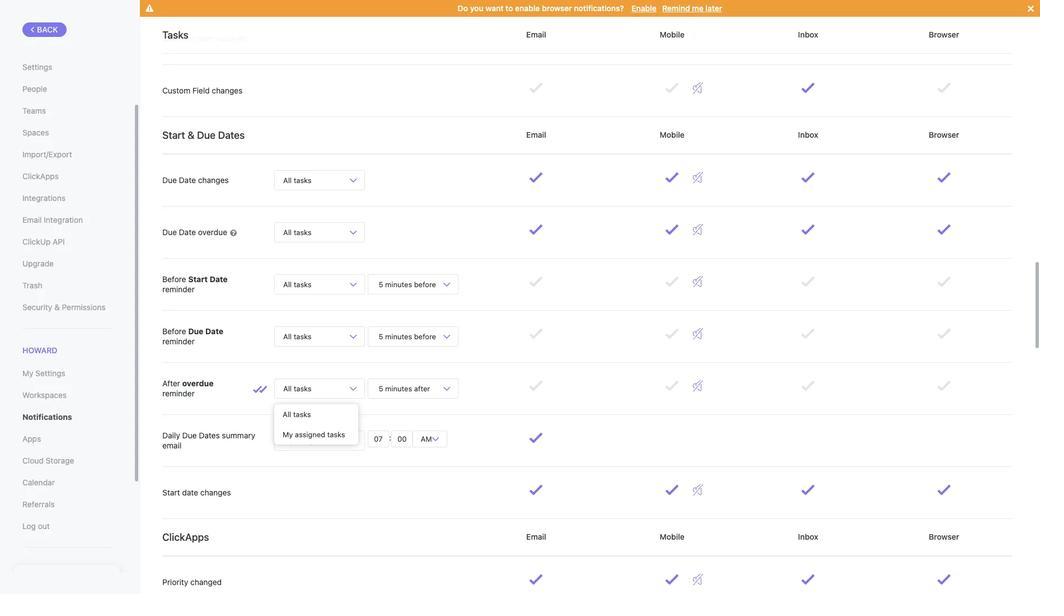 Task type: locate. For each thing, give the bounding box(es) containing it.
1 vertical spatial before
[[162, 326, 186, 336]]

off image
[[693, 224, 703, 235], [693, 276, 703, 287], [693, 380, 703, 392], [693, 485, 703, 496]]

0 vertical spatial browser
[[927, 30, 962, 39]]

clickapps
[[22, 171, 59, 181], [162, 531, 209, 543]]

date inside 'before start date reminder'
[[210, 274, 228, 284]]

& for security
[[54, 302, 60, 312]]

3 inbox from the top
[[797, 532, 821, 542]]

date up 'before start date reminder' in the left top of the page
[[179, 227, 196, 237]]

start
[[162, 129, 185, 141], [188, 274, 208, 284], [162, 488, 180, 497]]

2 vertical spatial inbox
[[797, 532, 821, 542]]

start left date
[[162, 488, 180, 497]]

3 minutes from the top
[[385, 384, 412, 393]]

off image for priority changed
[[693, 574, 703, 585]]

before down 'before start date reminder' in the left top of the page
[[162, 326, 186, 336]]

& for start
[[188, 129, 195, 141]]

0 vertical spatial mobile
[[658, 30, 687, 39]]

5 for start date
[[379, 280, 383, 289]]

notifications?
[[574, 3, 624, 13]]

reminder up after
[[162, 337, 195, 346]]

1 vertical spatial mobile
[[658, 130, 687, 139]]

mobile for start & due dates
[[658, 130, 687, 139]]

overdue inside after overdue reminder
[[182, 379, 214, 388]]

priority
[[162, 577, 188, 587]]

to
[[506, 3, 513, 13]]

browser for tasks
[[927, 30, 962, 39]]

5
[[379, 280, 383, 289], [379, 332, 383, 341], [379, 384, 383, 393]]

import/export link
[[22, 145, 111, 164]]

browser
[[927, 30, 962, 39], [927, 130, 962, 139], [927, 532, 962, 542]]

email
[[525, 30, 549, 39], [525, 130, 549, 139], [22, 215, 42, 225], [525, 532, 549, 542]]

0 vertical spatial reminder
[[162, 285, 195, 294]]

clickapps down date
[[162, 531, 209, 543]]

apps
[[22, 434, 41, 444]]

teams
[[22, 106, 46, 115]]

1 before from the top
[[414, 280, 436, 289]]

inbox for clickapps
[[797, 532, 821, 542]]

due date changes
[[162, 175, 229, 185]]

reminder up before due date reminder
[[162, 285, 195, 294]]

calendar link
[[22, 473, 111, 492]]

overdue right after
[[182, 379, 214, 388]]

custom
[[162, 86, 190, 95]]

start for &
[[162, 129, 185, 141]]

1 vertical spatial settings
[[35, 369, 65, 378]]

changes right field
[[212, 86, 243, 95]]

3 mobile from the top
[[658, 532, 687, 542]]

date
[[179, 175, 196, 185], [179, 227, 196, 237], [210, 274, 228, 284], [206, 326, 224, 336]]

2 before from the top
[[414, 332, 436, 341]]

0 vertical spatial 5 minutes before
[[377, 280, 438, 289]]

mobile
[[658, 30, 687, 39], [658, 130, 687, 139], [658, 532, 687, 542]]

reminder inside before due date reminder
[[162, 337, 195, 346]]

settings up workspaces
[[35, 369, 65, 378]]

log
[[22, 522, 36, 531]]

2 vertical spatial mobile
[[658, 532, 687, 542]]

back link
[[22, 22, 66, 37]]

my assigned tasks
[[283, 430, 345, 439], [283, 436, 346, 445]]

dates left summary
[[199, 431, 220, 440]]

field
[[193, 86, 210, 95]]

my
[[22, 369, 33, 378], [283, 430, 293, 439], [283, 436, 294, 445]]

1 mobile from the top
[[658, 30, 687, 39]]

minutes for start date
[[385, 280, 412, 289]]

changes for custom field changes
[[212, 86, 243, 95]]

start down due date overdue
[[188, 274, 208, 284]]

2 browser from the top
[[927, 130, 962, 139]]

changes
[[212, 86, 243, 95], [198, 175, 229, 185], [200, 488, 231, 497]]

1 vertical spatial 5
[[379, 332, 383, 341]]

1 vertical spatial 5 minutes before
[[377, 332, 438, 341]]

date down 'before start date reminder' in the left top of the page
[[206, 326, 224, 336]]

start down custom
[[162, 129, 185, 141]]

2 off image from the top
[[693, 82, 703, 94]]

0 vertical spatial 5
[[379, 280, 383, 289]]

4 off image from the top
[[693, 328, 703, 339]]

inbox for tasks
[[797, 30, 821, 39]]

1 minutes from the top
[[385, 280, 412, 289]]

0 vertical spatial before
[[414, 280, 436, 289]]

2 vertical spatial reminder
[[162, 389, 195, 398]]

0 vertical spatial changes
[[212, 86, 243, 95]]

changes for start date changes
[[200, 488, 231, 497]]

0 vertical spatial inbox
[[797, 30, 821, 39]]

1 off image from the top
[[693, 30, 703, 41]]

date
[[182, 488, 198, 497]]

None text field
[[368, 431, 389, 448], [392, 431, 413, 448], [368, 431, 389, 448], [392, 431, 413, 448]]

dates down custom field changes
[[218, 129, 245, 141]]

after overdue reminder
[[162, 379, 214, 398]]

email for start & due dates
[[525, 130, 549, 139]]

1 vertical spatial start
[[188, 274, 208, 284]]

after
[[414, 384, 430, 393]]

reminder inside after overdue reminder
[[162, 389, 195, 398]]

settings
[[22, 62, 52, 72], [35, 369, 65, 378]]

changes down start & due dates
[[198, 175, 229, 185]]

1 vertical spatial browser
[[927, 130, 962, 139]]

before
[[414, 280, 436, 289], [414, 332, 436, 341]]

all tasks
[[283, 176, 312, 185], [283, 228, 312, 237], [283, 280, 312, 289], [283, 332, 312, 341], [283, 384, 312, 393], [283, 410, 311, 419]]

3 reminder from the top
[[162, 389, 195, 398]]

settings up 'people'
[[22, 62, 52, 72]]

0 vertical spatial clickapps
[[22, 171, 59, 181]]

upgrade link
[[22, 254, 111, 273]]

before down due date overdue
[[162, 274, 186, 284]]

0 vertical spatial overdue
[[198, 227, 227, 237]]

out
[[38, 522, 50, 531]]

3 browser from the top
[[927, 532, 962, 542]]

date down start & due dates
[[179, 175, 196, 185]]

5 off image from the top
[[693, 574, 703, 585]]

before for due date
[[414, 332, 436, 341]]

1 vertical spatial before
[[414, 332, 436, 341]]

start inside 'before start date reminder'
[[188, 274, 208, 284]]

2 5 from the top
[[379, 332, 383, 341]]

0 vertical spatial minutes
[[385, 280, 412, 289]]

1 5 from the top
[[379, 280, 383, 289]]

integration
[[44, 215, 83, 225]]

checklist
[[162, 34, 196, 43]]

all
[[283, 176, 292, 185], [283, 228, 292, 237], [283, 280, 292, 289], [283, 332, 292, 341], [283, 384, 292, 393], [283, 410, 291, 419]]

before
[[162, 274, 186, 284], [162, 326, 186, 336]]

4 off image from the top
[[693, 485, 703, 496]]

workspaces link
[[22, 386, 111, 405]]

before inside before due date reminder
[[162, 326, 186, 336]]

clickapps up integrations
[[22, 171, 59, 181]]

overdue down the due date changes
[[198, 227, 227, 237]]

do you want to enable browser notifications? enable remind me later
[[458, 3, 723, 13]]

referrals link
[[22, 495, 111, 514]]

priority changed
[[162, 577, 222, 587]]

2 vertical spatial browser
[[927, 532, 962, 542]]

2 5 minutes before from the top
[[377, 332, 438, 341]]

& right security
[[54, 302, 60, 312]]

upgrade
[[22, 259, 54, 268]]

5 minutes before for start date
[[377, 280, 438, 289]]

reminder for due date
[[162, 337, 195, 346]]

1 horizontal spatial &
[[188, 129, 195, 141]]

1 vertical spatial &
[[54, 302, 60, 312]]

1 vertical spatial overdue
[[182, 379, 214, 388]]

2 mobile from the top
[[658, 130, 687, 139]]

0 vertical spatial settings
[[22, 62, 52, 72]]

0 horizontal spatial &
[[54, 302, 60, 312]]

2 minutes from the top
[[385, 332, 412, 341]]

0 vertical spatial before
[[162, 274, 186, 284]]

changes right date
[[200, 488, 231, 497]]

1 reminder from the top
[[162, 285, 195, 294]]

remind
[[663, 3, 691, 13]]

1 browser from the top
[[927, 30, 962, 39]]

reminder down after
[[162, 389, 195, 398]]

off image
[[693, 30, 703, 41], [693, 82, 703, 94], [693, 172, 703, 183], [693, 328, 703, 339], [693, 574, 703, 585]]

apps link
[[22, 430, 111, 449]]

2 vertical spatial changes
[[200, 488, 231, 497]]

cloud storage link
[[22, 452, 111, 471]]

before due date reminder
[[162, 326, 224, 346]]

5 for due date
[[379, 332, 383, 341]]

1 vertical spatial dates
[[199, 431, 220, 440]]

email for clickapps
[[525, 532, 549, 542]]

2 vertical spatial start
[[162, 488, 180, 497]]

1 vertical spatial minutes
[[385, 332, 412, 341]]

trash
[[22, 281, 42, 290]]

spaces link
[[22, 123, 111, 142]]

&
[[188, 129, 195, 141], [54, 302, 60, 312]]

overdue
[[198, 227, 227, 237], [182, 379, 214, 388]]

1 off image from the top
[[693, 224, 703, 235]]

0 vertical spatial dates
[[218, 129, 245, 141]]

api
[[53, 237, 65, 246]]

1 inbox from the top
[[797, 30, 821, 39]]

before inside 'before start date reminder'
[[162, 274, 186, 284]]

0 vertical spatial &
[[188, 129, 195, 141]]

later
[[706, 3, 723, 13]]

1 vertical spatial inbox
[[797, 130, 821, 139]]

email integration
[[22, 215, 83, 225]]

log out
[[22, 522, 50, 531]]

tasks
[[294, 176, 312, 185], [294, 228, 312, 237], [294, 280, 312, 289], [294, 332, 312, 341], [294, 384, 312, 393], [293, 410, 311, 419], [327, 430, 345, 439], [328, 436, 346, 445]]

workspaces
[[22, 391, 67, 400]]

date down due date overdue
[[210, 274, 228, 284]]

2 reminder from the top
[[162, 337, 195, 346]]

date inside before due date reminder
[[206, 326, 224, 336]]

0 horizontal spatial clickapps
[[22, 171, 59, 181]]

1 vertical spatial changes
[[198, 175, 229, 185]]

reminder inside 'before start date reminder'
[[162, 285, 195, 294]]

2 vertical spatial 5
[[379, 384, 383, 393]]

0 vertical spatial start
[[162, 129, 185, 141]]

import/export
[[22, 150, 72, 159]]

before for before due date reminder
[[162, 326, 186, 336]]

1 vertical spatial reminder
[[162, 337, 195, 346]]

& up the due date changes
[[188, 129, 195, 141]]

am
[[419, 434, 434, 443]]

dates inside daily due dates summary email
[[199, 431, 220, 440]]

2 vertical spatial minutes
[[385, 384, 412, 393]]

email for tasks
[[525, 30, 549, 39]]

teams link
[[22, 101, 111, 120]]

custom field changes
[[162, 86, 243, 95]]

enable
[[515, 3, 540, 13]]

enable
[[632, 3, 657, 13]]

my settings
[[22, 369, 65, 378]]

inbox
[[797, 30, 821, 39], [797, 130, 821, 139], [797, 532, 821, 542]]

2 before from the top
[[162, 326, 186, 336]]

2 inbox from the top
[[797, 130, 821, 139]]

1 vertical spatial clickapps
[[162, 531, 209, 543]]

1 5 minutes before from the top
[[377, 280, 438, 289]]

reminder
[[162, 285, 195, 294], [162, 337, 195, 346], [162, 389, 195, 398]]

1 before from the top
[[162, 274, 186, 284]]

notifications link
[[22, 408, 111, 427]]



Task type: vqa. For each thing, say whether or not it's contained in the screenshot.
Team Na﻿me text field
no



Task type: describe. For each thing, give the bounding box(es) containing it.
start date changes
[[162, 488, 231, 497]]

before for start date
[[414, 280, 436, 289]]

inbox for start & due dates
[[797, 130, 821, 139]]

people
[[22, 84, 47, 94]]

do
[[458, 3, 468, 13]]

checklist item resolved
[[162, 34, 247, 43]]

howard
[[22, 346, 57, 355]]

1 horizontal spatial clickapps
[[162, 531, 209, 543]]

3 5 from the top
[[379, 384, 383, 393]]

email
[[162, 441, 182, 450]]

after
[[162, 379, 180, 388]]

back
[[37, 25, 58, 34]]

calendar
[[22, 478, 55, 487]]

due inside before due date reminder
[[188, 326, 204, 336]]

mobile for tasks
[[658, 30, 687, 39]]

3 off image from the top
[[693, 380, 703, 392]]

settings link
[[22, 58, 111, 77]]

security & permissions
[[22, 302, 106, 312]]

clickup api link
[[22, 232, 111, 252]]

notifications
[[22, 412, 72, 422]]

browser for start & due dates
[[927, 130, 962, 139]]

start & due dates
[[162, 129, 245, 141]]

me
[[693, 3, 704, 13]]

tasks
[[162, 29, 189, 41]]

off image for custom field changes
[[693, 82, 703, 94]]

daily
[[162, 431, 180, 440]]

my settings link
[[22, 364, 111, 383]]

you
[[470, 3, 484, 13]]

due date overdue
[[162, 227, 229, 237]]

before start date reminder
[[162, 274, 228, 294]]

want
[[486, 3, 504, 13]]

resolved
[[216, 34, 247, 43]]

start for date
[[162, 488, 180, 497]]

storage
[[46, 456, 74, 466]]

:
[[389, 433, 392, 443]]

reminder for start date
[[162, 285, 195, 294]]

security & permissions link
[[22, 298, 111, 317]]

clickup api
[[22, 237, 65, 246]]

referrals
[[22, 500, 55, 509]]

5 minutes after
[[377, 384, 432, 393]]

cloud storage
[[22, 456, 74, 466]]

log out link
[[22, 517, 111, 536]]

item
[[198, 34, 214, 43]]

browser for clickapps
[[927, 532, 962, 542]]

spaces
[[22, 128, 49, 137]]

off image for checklist item resolved
[[693, 30, 703, 41]]

integrations link
[[22, 189, 111, 208]]

security
[[22, 302, 52, 312]]

changed
[[190, 577, 222, 587]]

3 off image from the top
[[693, 172, 703, 183]]

before for before start date reminder
[[162, 274, 186, 284]]

people link
[[22, 80, 111, 99]]

minutes for due date
[[385, 332, 412, 341]]

mobile for clickapps
[[658, 532, 687, 542]]

browser
[[542, 3, 572, 13]]

trash link
[[22, 276, 111, 295]]

2 off image from the top
[[693, 276, 703, 287]]

clickapps link
[[22, 167, 111, 186]]

summary
[[222, 431, 255, 440]]

due inside daily due dates summary email
[[182, 431, 197, 440]]

changes for due date changes
[[198, 175, 229, 185]]

5 minutes before for due date
[[377, 332, 438, 341]]

integrations
[[22, 193, 66, 203]]

cloud
[[22, 456, 44, 466]]

clickup
[[22, 237, 51, 246]]

daily due dates summary email
[[162, 431, 255, 450]]

permissions
[[62, 302, 106, 312]]

email integration link
[[22, 211, 111, 230]]



